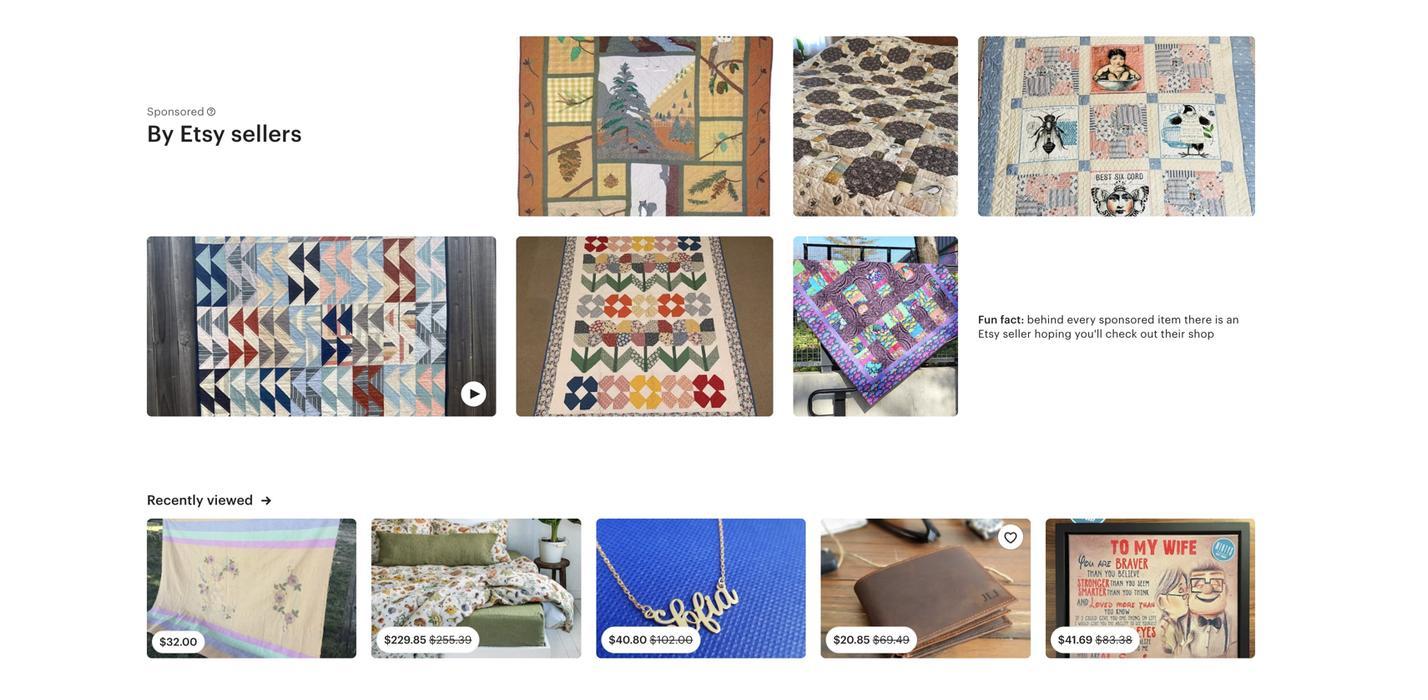 Task type: locate. For each thing, give the bounding box(es) containing it.
41.69
[[1065, 634, 1093, 647]]

1 horizontal spatial etsy
[[978, 328, 1000, 340]]

$ 41.69 $ 83.38
[[1058, 634, 1133, 647]]

1 vertical spatial etsy
[[978, 328, 1000, 340]]

etsy down fun
[[978, 328, 1000, 340]]

229.85
[[391, 634, 427, 647]]

hoping
[[1035, 328, 1072, 340]]

$ 32.00
[[159, 636, 197, 649]]

every
[[1067, 314, 1096, 326]]

there
[[1185, 314, 1212, 326]]

etsy down sponsored
[[180, 121, 225, 147]]

$ 229.85 $ 255.39
[[384, 634, 472, 647]]

fun fact:
[[978, 314, 1027, 326]]

sellers
[[231, 121, 302, 147]]

seller
[[1003, 328, 1032, 340]]

item
[[1158, 314, 1182, 326]]

etsy
[[180, 121, 225, 147], [978, 328, 1000, 340]]

tulip garden quilt image
[[516, 237, 774, 417]]

0 horizontal spatial etsy
[[180, 121, 225, 147]]

102.00
[[657, 634, 693, 647]]

by
[[147, 121, 174, 147]]

an
[[1227, 314, 1239, 326]]

40.80
[[616, 634, 647, 647]]

$
[[384, 634, 391, 647], [429, 634, 436, 647], [609, 634, 616, 647], [650, 634, 657, 647], [834, 634, 841, 647], [873, 634, 880, 647], [1058, 634, 1065, 647], [1096, 634, 1103, 647], [159, 636, 166, 649]]

sweet vintage style  handmade patchwork quilt  - cottagecore quilt, throw size pink blue image
[[978, 36, 1255, 217]]

shop
[[1189, 328, 1215, 340]]

mushroom linen bedding. 3 piece duvet set. unique vintage mushroom print fabric. king, queen, twin, full, double. forest linen bedding set image
[[372, 519, 581, 659]]

$ 40.80 $ 102.00
[[609, 634, 693, 647]]



Task type: vqa. For each thing, say whether or not it's contained in the screenshot.
themselves.
no



Task type: describe. For each thing, give the bounding box(es) containing it.
out
[[1141, 328, 1158, 340]]

custom name necklace , dainty name necklace , personalized jewelry , personalized name necklace , silver name necklace , name necklace gold image
[[596, 519, 806, 659]]

check
[[1106, 328, 1138, 340]]

20.85
[[841, 634, 870, 647]]

quilt project birds embroidered 1950 pastel image
[[147, 519, 357, 659]]

0 vertical spatial etsy
[[180, 121, 225, 147]]

behind every sponsored item there is an etsy seller hoping you'll check out their shop
[[978, 314, 1239, 340]]

wild flowers! quilt image
[[794, 237, 958, 417]]

flying geese quilt image
[[147, 237, 496, 417]]

you'll
[[1075, 328, 1103, 340]]

83.38
[[1103, 634, 1133, 647]]

is
[[1215, 314, 1224, 326]]

personalized leather mens wallet, christmas gift for boyfriend, him, husband, father, dad, handwriting engraved custom anniversary wallet image
[[821, 519, 1031, 659]]

recently
[[147, 493, 204, 508]]

recently viewed
[[147, 493, 256, 508]]

etsy inside behind every sponsored item there is an etsy seller hoping you'll check out their shop
[[978, 328, 1000, 340]]

$ 20.85 $ 69.49
[[834, 634, 910, 647]]

fun
[[978, 314, 998, 326]]

birds and flowers 70 x 84 image
[[794, 36, 958, 217]]

32.00
[[166, 636, 197, 649]]

fact:
[[1001, 314, 1025, 326]]

sponsored
[[147, 105, 204, 118]]

viewed
[[207, 493, 253, 508]]

whispering pines | handmade quilted pinecone embroidered cotton quilt | same day shipping image
[[516, 36, 774, 217]]

sponsored
[[1099, 314, 1155, 326]]

255.39
[[436, 634, 472, 647]]

recently viewed link
[[147, 492, 271, 509]]

by etsy sellers
[[147, 121, 302, 147]]

behind
[[1027, 314, 1064, 326]]

69.49
[[880, 634, 910, 647]]

to my wife | to my wife gift image
[[1046, 519, 1255, 659]]

their
[[1161, 328, 1186, 340]]



